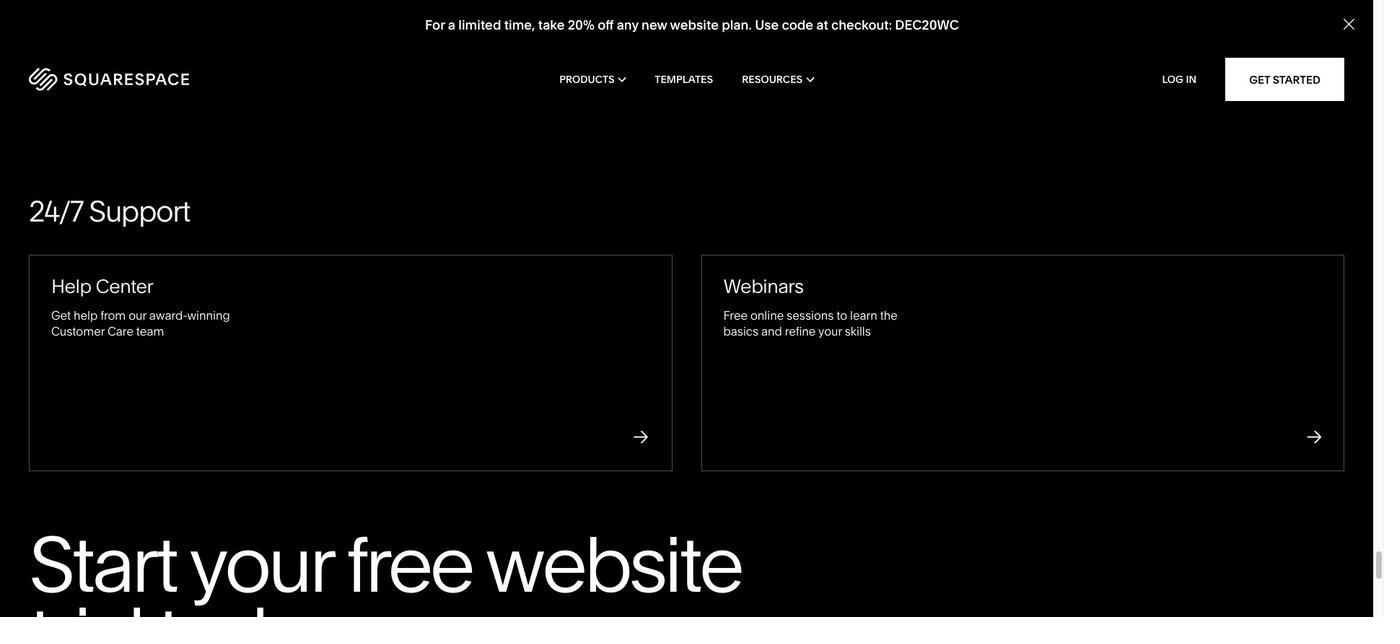 Task type: vqa. For each thing, say whether or not it's contained in the screenshot.
Free online sessions to learn the basics and refine your skills
yes



Task type: locate. For each thing, give the bounding box(es) containing it.
your inside start your free website trial today
[[189, 517, 331, 611]]

1 vertical spatial with
[[843, 62, 865, 77]]

customize
[[849, 14, 905, 28], [720, 30, 776, 45]]

once
[[866, 46, 896, 61]]

at up ready
[[748, 46, 758, 61]]

0 vertical spatial the
[[1157, 14, 1174, 28]]

1 horizontal spatial customize
[[849, 14, 905, 28]]

skills
[[845, 324, 871, 339]]

you down rich
[[899, 46, 919, 61]]

a right for
[[448, 17, 456, 33]]

1 horizontal spatial take
[[779, 62, 802, 77]]

get
[[979, 14, 996, 28]]

the up showcase
[[1157, 14, 1174, 28]]

offers
[[771, 14, 801, 28], [851, 79, 882, 93]]

with
[[871, 30, 894, 45], [843, 62, 865, 77]]

products
[[560, 73, 615, 86]]

for a limited time, take 20% off any new website plan. use code at checkout: dec20wc
[[425, 17, 959, 33]]

0 vertical spatial squarespace
[[696, 14, 768, 28]]

tools down connect
[[918, 62, 945, 77]]

at
[[817, 17, 829, 33], [748, 46, 758, 61]]

and left refine
[[762, 324, 782, 339]]

a
[[448, 17, 456, 33], [969, 46, 975, 61]]

and down in
[[1004, 79, 1025, 93]]

take left 20%
[[538, 17, 565, 33]]

0 horizontal spatial get
[[51, 308, 71, 322]]

trial
[[29, 588, 142, 617]]

0 horizontal spatial online
[[751, 308, 784, 322]]

0 vertical spatial with
[[871, 30, 894, 45]]

1 vertical spatial take
[[779, 62, 802, 77]]

off left any
[[598, 17, 614, 33]]

0 vertical spatial take
[[538, 17, 565, 33]]

1 vertical spatial for
[[830, 95, 844, 109]]

2 horizontal spatial online
[[1140, 46, 1174, 61]]

offers left easy-
[[771, 14, 801, 28]]

online down webinars
[[751, 308, 784, 322]]

support
[[89, 193, 190, 229]]

take down their at the top right of the page
[[779, 62, 802, 77]]

in
[[999, 62, 1009, 77]]

squarespace inside off the ground. set up and customize your online store with rich product merchandising tools, designed to showcase your products at their absolute best. once you connect a payment processor to enable online transactions, you're ready to take orders with shipping tools and built-in inventory management for your products. as you grow, squarespace also offers email marketing tools and promotional discounts to keep your customers coming back for more.
[[751, 79, 823, 93]]

0 horizontal spatial off
[[598, 17, 614, 33]]

to-
[[834, 14, 849, 28]]

ground.
[[1177, 14, 1219, 28]]

1 horizontal spatial the
[[1157, 14, 1174, 28]]

1 horizontal spatial you
[[899, 46, 919, 61]]

1 horizontal spatial offers
[[851, 79, 882, 93]]

1 vertical spatial online
[[1140, 46, 1174, 61]]

any
[[617, 17, 639, 33]]

log
[[1163, 73, 1184, 86]]

you down you're
[[696, 79, 716, 93]]

website inside start your free website trial today
[[485, 517, 741, 611]]

help center
[[51, 275, 153, 298]]

customize up their at the top right of the page
[[720, 30, 776, 45]]

1 vertical spatial at
[[748, 46, 758, 61]]

and up products
[[696, 30, 717, 45]]

squarespace up 'coming'
[[751, 79, 823, 93]]

squarespace up products
[[696, 14, 768, 28]]

absolute
[[787, 46, 834, 61]]

1 vertical spatial a
[[969, 46, 975, 61]]

get
[[1250, 73, 1271, 86], [51, 308, 71, 322]]

and
[[696, 30, 717, 45], [947, 62, 968, 77], [1004, 79, 1025, 93], [762, 324, 782, 339]]

1 vertical spatial the
[[881, 308, 898, 322]]

the right learn at right
[[881, 308, 898, 322]]

off up showcase
[[1140, 14, 1154, 28]]

care
[[108, 324, 134, 339]]

1 horizontal spatial for
[[1140, 62, 1155, 77]]

1 vertical spatial squarespace
[[751, 79, 823, 93]]

checkout:
[[832, 17, 892, 33]]

customer
[[51, 324, 105, 339]]

to left learn at right
[[837, 308, 848, 322]]

templates
[[908, 14, 962, 28]]

take
[[538, 17, 565, 33], [779, 62, 802, 77]]

0 horizontal spatial offers
[[771, 14, 801, 28]]

→ for webinars
[[1307, 426, 1323, 449]]

learn
[[851, 308, 878, 322]]

customers
[[696, 95, 754, 109]]

use
[[755, 17, 779, 33]]

sessions
[[787, 308, 834, 322]]

0 horizontal spatial a
[[448, 17, 456, 33]]

a up built-
[[969, 46, 975, 61]]

1 vertical spatial website
[[485, 517, 741, 611]]

1 vertical spatial tools
[[975, 79, 1002, 93]]

0 vertical spatial online
[[805, 30, 838, 45]]

offers up more.
[[851, 79, 882, 93]]

offers inside off the ground. set up and customize your online store with rich product merchandising tools, designed to showcase your products at their absolute best. once you connect a payment processor to enable online transactions, you're ready to take orders with shipping tools and built-in inventory management for your products. as you grow, squarespace also offers email marketing tools and promotional discounts to keep your customers coming back for more.
[[851, 79, 882, 93]]

their
[[761, 46, 785, 61]]

get for get started
[[1250, 73, 1271, 86]]

refine
[[785, 324, 816, 339]]

get left started
[[1250, 73, 1271, 86]]

in
[[1186, 73, 1197, 86]]

dec20wc
[[895, 17, 959, 33]]

today
[[157, 588, 341, 617]]

0 horizontal spatial at
[[748, 46, 758, 61]]

to down their at the top right of the page
[[766, 62, 776, 77]]

code
[[782, 17, 814, 33]]

limited
[[459, 17, 501, 33]]

1 vertical spatial customize
[[720, 30, 776, 45]]

1 horizontal spatial off
[[1140, 14, 1154, 28]]

for down also
[[830, 95, 844, 109]]

online down showcase
[[1140, 46, 1174, 61]]

1 horizontal spatial →
[[1307, 426, 1323, 449]]

for left log
[[1140, 62, 1155, 77]]

for
[[1140, 62, 1155, 77], [830, 95, 844, 109]]

tools down built-
[[975, 79, 1002, 93]]

0 vertical spatial customize
[[849, 14, 905, 28]]

templates link
[[655, 51, 713, 108]]

1 → from the left
[[633, 426, 649, 449]]

built-
[[971, 62, 999, 77]]

1 horizontal spatial at
[[817, 17, 829, 33]]

0 horizontal spatial →
[[633, 426, 649, 449]]

to left keep
[[1153, 79, 1163, 93]]

at left "to-"
[[817, 17, 829, 33]]

with up once
[[871, 30, 894, 45]]

product
[[920, 30, 963, 45]]

1 vertical spatial offers
[[851, 79, 882, 93]]

to
[[965, 14, 976, 28], [1136, 30, 1147, 45], [1087, 46, 1097, 61], [766, 62, 776, 77], [1153, 79, 1163, 93], [837, 308, 848, 322]]

award-
[[149, 308, 187, 322]]

team
[[136, 324, 164, 339]]

time,
[[504, 17, 535, 33]]

squarespace logo link
[[29, 68, 292, 91]]

2 → from the left
[[1307, 426, 1323, 449]]

online inside free online sessions to learn the basics and refine your skills
[[751, 308, 784, 322]]

new
[[642, 17, 668, 33]]

0 horizontal spatial you
[[696, 79, 716, 93]]

0 horizontal spatial the
[[881, 308, 898, 322]]

tools
[[918, 62, 945, 77], [975, 79, 1002, 93]]

easy-
[[804, 14, 834, 28]]

0 horizontal spatial for
[[830, 95, 844, 109]]

a inside off the ground. set up and customize your online store with rich product merchandising tools, designed to showcase your products at their absolute best. once you connect a payment processor to enable online transactions, you're ready to take orders with shipping tools and built-in inventory management for your products. as you grow, squarespace also offers email marketing tools and promotional discounts to keep your customers coming back for more.
[[969, 46, 975, 61]]

started
[[1273, 73, 1321, 86]]

at inside off the ground. set up and customize your online store with rich product merchandising tools, designed to showcase your products at their absolute best. once you connect a payment processor to enable online transactions, you're ready to take orders with shipping tools and built-in inventory management for your products. as you grow, squarespace also offers email marketing tools and promotional discounts to keep your customers coming back for more.
[[748, 46, 758, 61]]

online
[[805, 30, 838, 45], [1140, 46, 1174, 61], [751, 308, 784, 322]]

customize up store
[[849, 14, 905, 28]]

customize inside off the ground. set up and customize your online store with rich product merchandising tools, designed to showcase your products at their absolute best. once you connect a payment processor to enable online transactions, you're ready to take orders with shipping tools and built-in inventory management for your products. as you grow, squarespace also offers email marketing tools and promotional discounts to keep your customers coming back for more.
[[720, 30, 776, 45]]

tools,
[[1050, 30, 1079, 45]]

1 horizontal spatial get
[[1250, 73, 1271, 86]]

start
[[29, 517, 176, 611]]

1 vertical spatial get
[[51, 308, 71, 322]]

→ for help center
[[633, 426, 649, 449]]

online down easy-
[[805, 30, 838, 45]]

get inside get help from our award-winning customer care team
[[51, 308, 71, 322]]

grow,
[[719, 79, 749, 93]]

resources button
[[742, 51, 814, 108]]

0 vertical spatial get
[[1250, 73, 1271, 86]]

get up customer
[[51, 308, 71, 322]]

0 vertical spatial at
[[817, 17, 829, 33]]

0 vertical spatial a
[[448, 17, 456, 33]]

1 horizontal spatial a
[[969, 46, 975, 61]]

templates
[[655, 73, 713, 86]]

1 horizontal spatial with
[[871, 30, 894, 45]]

with down best.
[[843, 62, 865, 77]]

2 vertical spatial online
[[751, 308, 784, 322]]

you
[[899, 46, 919, 61], [696, 79, 716, 93]]

→
[[633, 426, 649, 449], [1307, 426, 1323, 449]]

0 vertical spatial you
[[899, 46, 919, 61]]

also
[[826, 79, 848, 93]]

get for get help from our award-winning customer care team
[[51, 308, 71, 322]]

0 vertical spatial tools
[[918, 62, 945, 77]]

website
[[670, 17, 719, 33], [485, 517, 741, 611]]

0 horizontal spatial customize
[[720, 30, 776, 45]]

0 vertical spatial website
[[670, 17, 719, 33]]

inventory
[[1012, 62, 1062, 77]]

get started link
[[1226, 58, 1345, 101]]



Task type: describe. For each thing, give the bounding box(es) containing it.
basics
[[724, 324, 759, 339]]

products.
[[1184, 62, 1235, 77]]

best.
[[837, 46, 864, 61]]

winning
[[187, 308, 230, 322]]

products button
[[560, 51, 626, 108]]

free online sessions to learn the basics and refine your skills
[[724, 308, 898, 339]]

discounts
[[1097, 79, 1150, 93]]

more.
[[847, 95, 878, 109]]

processor
[[1029, 46, 1084, 61]]

0 horizontal spatial take
[[538, 17, 565, 33]]

the inside free online sessions to learn the basics and refine your skills
[[881, 308, 898, 322]]

and inside free online sessions to learn the basics and refine your skills
[[762, 324, 782, 339]]

help
[[51, 275, 91, 298]]

0 vertical spatial for
[[1140, 62, 1155, 77]]

1 horizontal spatial online
[[805, 30, 838, 45]]

showcase
[[1150, 30, 1205, 45]]

to inside free online sessions to learn the basics and refine your skills
[[837, 308, 848, 322]]

free
[[724, 308, 748, 322]]

squarespace offers easy-to-customize templates to get your
[[696, 14, 1023, 28]]

keep
[[1166, 79, 1193, 93]]

off the ground. set up and customize your online store with rich product merchandising tools, designed to showcase your products at their absolute best. once you connect a payment processor to enable online transactions, you're ready to take orders with shipping tools and built-in inventory management for your products. as you grow, squarespace also offers email marketing tools and promotional discounts to keep your customers coming back for more.
[[696, 14, 1257, 109]]

set
[[1222, 14, 1240, 28]]

connect
[[921, 46, 966, 61]]

0 vertical spatial offers
[[771, 14, 801, 28]]

free
[[346, 517, 472, 611]]

for
[[425, 17, 445, 33]]

get started
[[1250, 73, 1321, 86]]

rich
[[896, 30, 917, 45]]

coming
[[756, 95, 798, 109]]

off inside off the ground. set up and customize your online store with rich product merchandising tools, designed to showcase your products at their absolute best. once you connect a payment processor to enable online transactions, you're ready to take orders with shipping tools and built-in inventory management for your products. as you grow, squarespace also offers email marketing tools and promotional discounts to keep your customers coming back for more.
[[1140, 14, 1154, 28]]

up
[[1243, 14, 1257, 28]]

1 vertical spatial you
[[696, 79, 716, 93]]

to up management
[[1087, 46, 1097, 61]]

start your free website trial today
[[29, 517, 741, 617]]

1 horizontal spatial tools
[[975, 79, 1002, 93]]

and up marketing
[[947, 62, 968, 77]]

ready
[[732, 62, 763, 77]]

0 horizontal spatial with
[[843, 62, 865, 77]]

log             in link
[[1163, 73, 1197, 86]]

take inside off the ground. set up and customize your online store with rich product merchandising tools, designed to showcase your products at their absolute best. once you connect a payment processor to enable online transactions, you're ready to take orders with shipping tools and built-in inventory management for your products. as you grow, squarespace also offers email marketing tools and promotional discounts to keep your customers coming back for more.
[[779, 62, 802, 77]]

plan.
[[722, 17, 752, 33]]

enable
[[1100, 46, 1138, 61]]

as
[[1238, 62, 1252, 77]]

from
[[100, 308, 126, 322]]

the inside off the ground. set up and customize your online store with rich product merchandising tools, designed to showcase your products at their absolute best. once you connect a payment processor to enable online transactions, you're ready to take orders with shipping tools and built-in inventory management for your products. as you grow, squarespace also offers email marketing tools and promotional discounts to keep your customers coming back for more.
[[1157, 14, 1174, 28]]

24/7 support
[[29, 193, 190, 229]]

webinars
[[724, 275, 804, 298]]

payment
[[978, 46, 1026, 61]]

log             in
[[1163, 73, 1197, 86]]

designed
[[1082, 30, 1133, 45]]

24/7
[[29, 193, 83, 229]]

get help from our award-winning customer care team
[[51, 308, 230, 339]]

merchandising
[[965, 30, 1047, 45]]

squarespace logo image
[[29, 68, 189, 91]]

email
[[885, 79, 915, 93]]

0 horizontal spatial tools
[[918, 62, 945, 77]]

promotional
[[1028, 79, 1094, 93]]

center
[[96, 275, 153, 298]]

transactions,
[[1177, 46, 1246, 61]]

20%
[[568, 17, 595, 33]]

to up enable at the top
[[1136, 30, 1147, 45]]

your inside free online sessions to learn the basics and refine your skills
[[819, 324, 842, 339]]

back
[[801, 95, 827, 109]]

to left get
[[965, 14, 976, 28]]

you're
[[696, 62, 729, 77]]

marketing
[[917, 79, 972, 93]]

shipping
[[868, 62, 915, 77]]

our
[[129, 308, 146, 322]]

help
[[74, 308, 98, 322]]

orders
[[805, 62, 840, 77]]

products
[[696, 46, 745, 61]]

store
[[841, 30, 868, 45]]

management
[[1064, 62, 1138, 77]]



